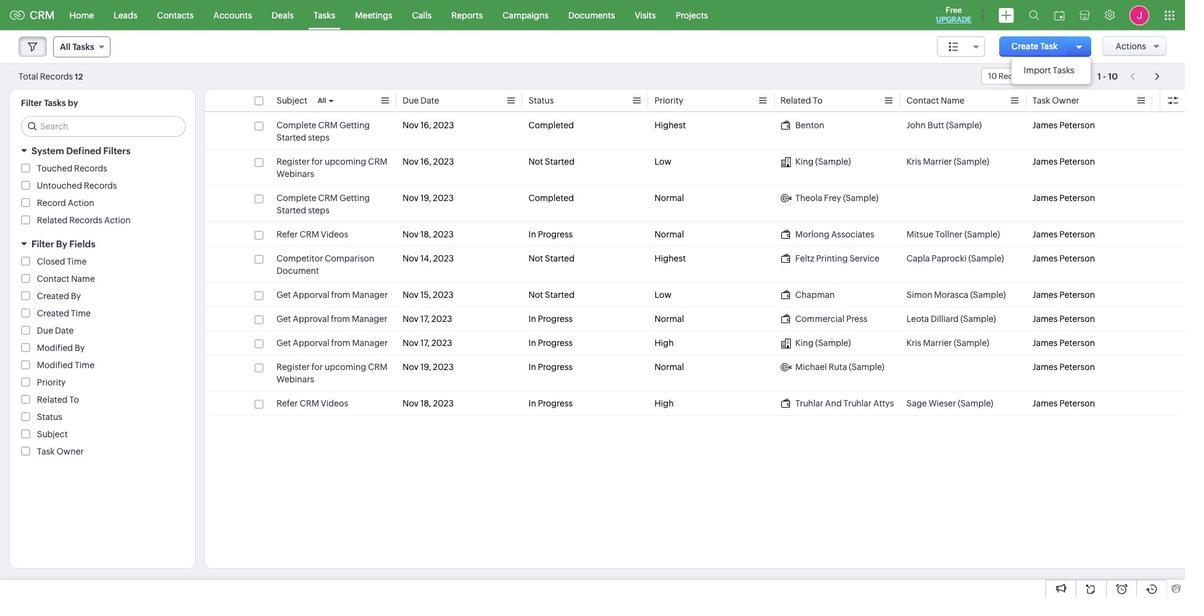 Task type: describe. For each thing, give the bounding box(es) containing it.
1 horizontal spatial due
[[403, 96, 419, 106]]

(sample) right 'frey'
[[844, 193, 879, 203]]

Search text field
[[22, 117, 185, 137]]

capla paprocki (sample)
[[907, 254, 1005, 264]]

row group containing complete crm getting started steps
[[205, 114, 1186, 416]]

michael ruta (sample)
[[796, 363, 885, 372]]

high for king (sample)
[[655, 338, 674, 348]]

mitsue tollner (sample) link
[[907, 229, 1001, 241]]

(sample) right wieser
[[958, 399, 994, 409]]

comparison
[[325, 254, 375, 264]]

contacts
[[157, 10, 194, 20]]

1 horizontal spatial 10
[[1109, 71, 1119, 81]]

sage wieser (sample) link
[[907, 398, 994, 410]]

calls link
[[403, 0, 442, 30]]

attys
[[874, 399, 895, 409]]

0 horizontal spatial due date
[[37, 326, 74, 336]]

1 vertical spatial related
[[37, 216, 68, 225]]

projects link
[[666, 0, 718, 30]]

peterson for michael ruta (sample) link
[[1060, 363, 1096, 372]]

in for morlong associates
[[529, 230, 537, 240]]

records for related
[[69, 216, 102, 225]]

john
[[907, 120, 926, 130]]

meetings
[[355, 10, 393, 20]]

theola frey (sample)
[[796, 193, 879, 203]]

james peterson for morlong associates link
[[1033, 230, 1096, 240]]

1 vertical spatial subject
[[37, 430, 68, 440]]

untouched
[[37, 181, 82, 191]]

1 - 10
[[1098, 71, 1119, 81]]

refer for normal
[[277, 230, 298, 240]]

tasks link
[[304, 0, 345, 30]]

competitor comparison document link
[[277, 253, 390, 277]]

refer crm videos for high
[[277, 399, 348, 409]]

nov for truhlar and truhlar attys link
[[403, 399, 419, 409]]

system defined filters
[[32, 146, 131, 156]]

task inside create task button
[[1041, 41, 1058, 51]]

2023 for chapman link
[[433, 290, 454, 300]]

projects
[[676, 10, 709, 20]]

morasca
[[935, 290, 969, 300]]

steps for nov 16, 2023
[[308, 133, 330, 143]]

record action
[[37, 198, 94, 208]]

(sample) up 'frey'
[[816, 157, 852, 167]]

import
[[1024, 65, 1052, 75]]

17, for get apporval from manager
[[421, 338, 430, 348]]

peterson for commercial press link
[[1060, 314, 1096, 324]]

videos for high
[[321, 399, 348, 409]]

filter by fields
[[32, 239, 95, 250]]

(sample) down john butt (sample)
[[954, 157, 990, 167]]

8 nov from the top
[[403, 338, 419, 348]]

get apporval from manager link for nov 17, 2023
[[277, 337, 388, 350]]

total
[[19, 71, 38, 81]]

document
[[277, 266, 319, 276]]

james peterson for chapman link
[[1033, 290, 1096, 300]]

complete for nov 16, 2023
[[277, 120, 317, 130]]

mitsue
[[907, 230, 934, 240]]

peterson for benton link
[[1060, 120, 1096, 130]]

0 vertical spatial task owner
[[1033, 96, 1080, 106]]

wieser
[[929, 399, 957, 409]]

defined
[[66, 146, 101, 156]]

reports link
[[442, 0, 493, 30]]

getting for nov 16, 2023
[[340, 120, 370, 130]]

size image
[[949, 41, 959, 53]]

deals link
[[262, 0, 304, 30]]

get for high
[[277, 338, 291, 348]]

theola frey (sample) link
[[781, 192, 879, 204]]

james for michael ruta (sample) link
[[1033, 363, 1058, 372]]

marrier for low
[[924, 157, 953, 167]]

mitsue tollner (sample)
[[907, 230, 1001, 240]]

calls
[[412, 10, 432, 20]]

register for upcoming crm webinars for nov 19, 2023
[[277, 363, 388, 385]]

All Tasks field
[[53, 36, 110, 57]]

get apporval from manager link for nov 15, 2023
[[277, 289, 388, 301]]

page
[[1045, 72, 1064, 81]]

progress for king (sample)
[[538, 338, 573, 348]]

by for created
[[71, 292, 81, 301]]

0 vertical spatial name
[[941, 96, 965, 106]]

kris for low
[[907, 157, 922, 167]]

nov for chapman link
[[403, 290, 419, 300]]

2 vertical spatial task
[[37, 447, 55, 457]]

king (sample) link for high
[[781, 337, 852, 350]]

0 horizontal spatial name
[[71, 274, 95, 284]]

0 horizontal spatial owner
[[57, 447, 84, 457]]

theola
[[796, 193, 823, 203]]

simon
[[907, 290, 933, 300]]

0 vertical spatial owner
[[1053, 96, 1080, 106]]

refer for high
[[277, 399, 298, 409]]

2023 for theola frey (sample) link
[[433, 193, 454, 203]]

calendar image
[[1055, 10, 1065, 20]]

kris marrier (sample) for high
[[907, 338, 990, 348]]

peterson for low's king (sample) link
[[1060, 157, 1096, 167]]

james for morlong associates link
[[1033, 230, 1058, 240]]

reports
[[452, 10, 483, 20]]

fields
[[69, 239, 95, 250]]

simon morasca (sample)
[[907, 290, 1007, 300]]

17, for get approval from manager
[[421, 314, 430, 324]]

1 horizontal spatial to
[[813, 96, 823, 106]]

search element
[[1022, 0, 1048, 30]]

1 horizontal spatial subject
[[277, 96, 307, 106]]

nov for feltz printing service link
[[403, 254, 419, 264]]

peterson for chapman link
[[1060, 290, 1096, 300]]

closed time
[[37, 257, 87, 267]]

feltz
[[796, 254, 815, 264]]

import tasks
[[1024, 65, 1075, 75]]

ruta
[[829, 363, 848, 372]]

james for chapman link
[[1033, 290, 1058, 300]]

system
[[32, 146, 64, 156]]

james for commercial press link
[[1033, 314, 1058, 324]]

nov 16, 2023 for complete crm getting started steps
[[403, 120, 454, 130]]

frey
[[825, 193, 842, 203]]

in progress for truhlar
[[529, 399, 573, 409]]

1 vertical spatial task
[[1033, 96, 1051, 106]]

manager for low
[[352, 290, 388, 300]]

for for nov 19, 2023
[[312, 363, 323, 372]]

competitor comparison document
[[277, 254, 375, 276]]

2 james from the top
[[1033, 157, 1058, 167]]

not for nov 15, 2023
[[529, 290, 544, 300]]

nov for michael ruta (sample) link
[[403, 363, 419, 372]]

filter for filter by fields
[[32, 239, 54, 250]]

records for 10
[[999, 72, 1030, 81]]

michael ruta (sample) link
[[781, 361, 885, 374]]

campaigns link
[[493, 0, 559, 30]]

(sample) right 'ruta'
[[849, 363, 885, 372]]

peterson for feltz printing service link
[[1060, 254, 1096, 264]]

0 vertical spatial related to
[[781, 96, 823, 106]]

service
[[850, 254, 880, 264]]

8 james peterson from the top
[[1033, 338, 1096, 348]]

created for created time
[[37, 309, 69, 319]]

refer crm videos link for high
[[277, 398, 348, 410]]

home link
[[60, 0, 104, 30]]

all for all
[[318, 97, 326, 104]]

refer crm videos link for normal
[[277, 229, 348, 241]]

not for nov 14, 2023
[[529, 254, 544, 264]]

10 Records Per Page field
[[982, 68, 1080, 85]]

from for normal
[[331, 314, 350, 324]]

0 horizontal spatial priority
[[37, 378, 66, 388]]

morlong
[[796, 230, 830, 240]]

webinars for nov 19, 2023
[[277, 375, 314, 385]]

progress for michael ruta (sample)
[[538, 363, 573, 372]]

record
[[37, 198, 66, 208]]

getting for nov 19, 2023
[[340, 193, 370, 203]]

tasks for all tasks
[[72, 42, 94, 52]]

tasks for import tasks
[[1053, 65, 1075, 75]]

documents
[[569, 10, 615, 20]]

0 horizontal spatial task owner
[[37, 447, 84, 457]]

0 vertical spatial date
[[421, 96, 440, 106]]

approval
[[293, 314, 329, 324]]

search image
[[1030, 10, 1040, 20]]

feltz printing service link
[[781, 253, 880, 265]]

nov 17, 2023 for get apporval from manager
[[403, 338, 453, 348]]

0 horizontal spatial due
[[37, 326, 53, 336]]

low for king (sample)
[[655, 157, 672, 167]]

progress for truhlar and truhlar attys
[[538, 399, 573, 409]]

(sample) down leota dilliard (sample) link at the right of page
[[954, 338, 990, 348]]

chapman link
[[781, 289, 835, 301]]

records for touched
[[74, 164, 107, 174]]

deals
[[272, 10, 294, 20]]

commercial
[[796, 314, 845, 324]]

king (sample) link for low
[[781, 156, 852, 168]]

12
[[75, 72, 83, 81]]

2 nov from the top
[[403, 157, 419, 167]]

(sample) right butt
[[947, 120, 982, 130]]

meetings link
[[345, 0, 403, 30]]

by for modified
[[75, 343, 85, 353]]

feltz printing service
[[796, 254, 880, 264]]

time for closed time
[[67, 257, 87, 267]]

nov 15, 2023
[[403, 290, 454, 300]]

0 horizontal spatial date
[[55, 326, 74, 336]]

leads
[[114, 10, 137, 20]]

modified time
[[37, 361, 95, 371]]

1 vertical spatial to
[[69, 395, 79, 405]]

created by
[[37, 292, 81, 301]]

capla paprocki (sample) link
[[907, 253, 1005, 265]]

register for nov 19, 2023
[[277, 363, 310, 372]]

-
[[1104, 71, 1107, 81]]

profile image
[[1130, 5, 1150, 25]]

and
[[826, 399, 842, 409]]

complete crm getting started steps link for nov 16, 2023
[[277, 119, 390, 144]]

system defined filters button
[[10, 140, 195, 162]]

leota
[[907, 314, 930, 324]]

2 james peterson from the top
[[1033, 157, 1096, 167]]

filter for filter tasks by
[[21, 98, 42, 108]]

printing
[[817, 254, 848, 264]]

created time
[[37, 309, 91, 319]]

get for low
[[277, 290, 291, 300]]

press
[[847, 314, 868, 324]]

create task
[[1012, 41, 1058, 51]]

commercial press
[[796, 314, 868, 324]]

chapman
[[796, 290, 835, 300]]

filter tasks by
[[21, 98, 78, 108]]

create menu element
[[992, 0, 1022, 30]]

james for feltz printing service link
[[1033, 254, 1058, 264]]

simon morasca (sample) link
[[907, 289, 1007, 301]]

progress for commercial press
[[538, 314, 573, 324]]

truhlar and truhlar attys
[[796, 399, 895, 409]]

0 vertical spatial priority
[[655, 96, 684, 106]]

register for upcoming crm webinars for nov 16, 2023
[[277, 157, 388, 179]]



Task type: locate. For each thing, give the bounding box(es) containing it.
1 vertical spatial status
[[37, 413, 62, 422]]

2 vertical spatial not
[[529, 290, 544, 300]]

tasks right deals "link"
[[314, 10, 336, 20]]

to up benton
[[813, 96, 823, 106]]

1 not from the top
[[529, 157, 544, 167]]

truhlar left and
[[796, 399, 824, 409]]

king (sample) link down benton
[[781, 156, 852, 168]]

1 high from the top
[[655, 338, 674, 348]]

5 in from the top
[[529, 399, 537, 409]]

closed
[[37, 257, 65, 267]]

1 complete crm getting started steps link from the top
[[277, 119, 390, 144]]

1 vertical spatial refer crm videos link
[[277, 398, 348, 410]]

sage
[[907, 399, 928, 409]]

webinars for nov 16, 2023
[[277, 169, 314, 179]]

related down record
[[37, 216, 68, 225]]

2 in from the top
[[529, 314, 537, 324]]

1 vertical spatial date
[[55, 326, 74, 336]]

steps
[[308, 133, 330, 143], [308, 206, 330, 216]]

filter inside dropdown button
[[32, 239, 54, 250]]

3 in from the top
[[529, 338, 537, 348]]

truhlar
[[796, 399, 824, 409], [844, 399, 872, 409]]

peterson for theola frey (sample) link
[[1060, 193, 1096, 203]]

0 horizontal spatial related to
[[37, 395, 79, 405]]

tasks inside field
[[72, 42, 94, 52]]

1 vertical spatial time
[[71, 309, 91, 319]]

1 16, from the top
[[421, 120, 432, 130]]

modified up modified time
[[37, 343, 73, 353]]

1 horizontal spatial truhlar
[[844, 399, 872, 409]]

2 in progress from the top
[[529, 314, 573, 324]]

peterson for truhlar and truhlar attys link
[[1060, 399, 1096, 409]]

king down benton link
[[796, 157, 814, 167]]

1 in progress from the top
[[529, 230, 573, 240]]

2 upcoming from the top
[[325, 363, 366, 372]]

1 get apporval from manager link from the top
[[277, 289, 388, 301]]

nov 17, 2023 for get approval from manager
[[403, 314, 453, 324]]

tasks right import
[[1053, 65, 1075, 75]]

filter down total
[[21, 98, 42, 108]]

2 getting from the top
[[340, 193, 370, 203]]

2 refer from the top
[[277, 399, 298, 409]]

get approval from manager link
[[277, 313, 388, 326]]

1 vertical spatial for
[[312, 363, 323, 372]]

0 vertical spatial kris
[[907, 157, 922, 167]]

0 vertical spatial 17,
[[421, 314, 430, 324]]

1 vertical spatial king (sample)
[[796, 338, 852, 348]]

1 horizontal spatial due date
[[403, 96, 440, 106]]

0 horizontal spatial action
[[68, 198, 94, 208]]

1 horizontal spatial status
[[529, 96, 554, 106]]

0 vertical spatial kris marrier (sample) link
[[907, 156, 990, 168]]

register for upcoming crm webinars link for nov 19, 2023
[[277, 361, 390, 386]]

task owner
[[1033, 96, 1080, 106], [37, 447, 84, 457]]

15,
[[421, 290, 431, 300]]

0 vertical spatial modified
[[37, 343, 73, 353]]

1 get apporval from manager from the top
[[277, 290, 388, 300]]

complete crm getting started steps
[[277, 120, 370, 143], [277, 193, 370, 216]]

6 james peterson from the top
[[1033, 290, 1096, 300]]

5 nov from the top
[[403, 254, 419, 264]]

1 low from the top
[[655, 157, 672, 167]]

2 not started from the top
[[529, 254, 575, 264]]

not
[[529, 157, 544, 167], [529, 254, 544, 264], [529, 290, 544, 300]]

1 king (sample) link from the top
[[781, 156, 852, 168]]

by
[[68, 98, 78, 108]]

due date
[[403, 96, 440, 106], [37, 326, 74, 336]]

2023 for benton link
[[434, 120, 454, 130]]

1 created from the top
[[37, 292, 69, 301]]

filters
[[103, 146, 131, 156]]

related down modified time
[[37, 395, 68, 405]]

2 get apporval from manager link from the top
[[277, 337, 388, 350]]

king (sample) up theola frey (sample) link
[[796, 157, 852, 167]]

leota dilliard (sample)
[[907, 314, 997, 324]]

filter by fields button
[[10, 233, 195, 255]]

by up modified time
[[75, 343, 85, 353]]

2 nov 19, 2023 from the top
[[403, 363, 454, 372]]

nov for theola frey (sample) link
[[403, 193, 419, 203]]

nov 19, 2023 for register for upcoming crm webinars
[[403, 363, 454, 372]]

3 james peterson from the top
[[1033, 193, 1096, 203]]

create
[[1012, 41, 1039, 51]]

1 vertical spatial manager
[[352, 314, 388, 324]]

from right approval
[[331, 314, 350, 324]]

home
[[70, 10, 94, 20]]

2 complete crm getting started steps from the top
[[277, 193, 370, 216]]

0 horizontal spatial status
[[37, 413, 62, 422]]

0 vertical spatial low
[[655, 157, 672, 167]]

complete crm getting started steps for nov 16, 2023
[[277, 120, 370, 143]]

commercial press link
[[781, 313, 868, 326]]

contact name up butt
[[907, 96, 965, 106]]

date
[[421, 96, 440, 106], [55, 326, 74, 336]]

get apporval from manager
[[277, 290, 388, 300], [277, 338, 388, 348]]

progress for morlong associates
[[538, 230, 573, 240]]

0 vertical spatial related
[[781, 96, 812, 106]]

in for commercial press
[[529, 314, 537, 324]]

all inside field
[[60, 42, 71, 52]]

refer
[[277, 230, 298, 240], [277, 399, 298, 409]]

from inside 'link'
[[331, 314, 350, 324]]

modified for modified by
[[37, 343, 73, 353]]

16, for complete crm getting started steps
[[421, 120, 432, 130]]

leota dilliard (sample) link
[[907, 313, 997, 326]]

0 horizontal spatial truhlar
[[796, 399, 824, 409]]

get inside 'link'
[[277, 314, 291, 324]]

1 vertical spatial name
[[71, 274, 95, 284]]

0 vertical spatial refer crm videos
[[277, 230, 348, 240]]

created for created by
[[37, 292, 69, 301]]

1 nov 19, 2023 from the top
[[403, 193, 454, 203]]

records up fields
[[69, 216, 102, 225]]

complete crm getting started steps link for nov 19, 2023
[[277, 192, 390, 217]]

get down get approval from manager 'link'
[[277, 338, 291, 348]]

0 horizontal spatial all
[[60, 42, 71, 52]]

upcoming
[[325, 157, 366, 167], [325, 363, 366, 372]]

king for low
[[796, 157, 814, 167]]

0 vertical spatial complete crm getting started steps
[[277, 120, 370, 143]]

1 nov 18, 2023 from the top
[[403, 230, 454, 240]]

by up closed time
[[56, 239, 67, 250]]

modified
[[37, 343, 73, 353], [37, 361, 73, 371]]

modified down "modified by"
[[37, 361, 73, 371]]

1 videos from the top
[[321, 230, 348, 240]]

contacts link
[[147, 0, 204, 30]]

(sample) down "simon morasca (sample)" link
[[961, 314, 997, 324]]

18, for normal
[[421, 230, 431, 240]]

created down created by
[[37, 309, 69, 319]]

0 vertical spatial status
[[529, 96, 554, 106]]

marrier down butt
[[924, 157, 953, 167]]

highest
[[655, 120, 686, 130], [655, 254, 686, 264]]

1 vertical spatial nov 16, 2023
[[403, 157, 454, 167]]

0 vertical spatial kris marrier (sample)
[[907, 157, 990, 167]]

james peterson for theola frey (sample) link
[[1033, 193, 1096, 203]]

4 in from the top
[[529, 363, 537, 372]]

records inside field
[[999, 72, 1030, 81]]

not started for nov 15, 2023
[[529, 290, 575, 300]]

get apporval from manager for nov 15, 2023
[[277, 290, 388, 300]]

crm link
[[10, 9, 55, 22]]

None field
[[938, 36, 986, 57]]

0 vertical spatial videos
[[321, 230, 348, 240]]

contact down closed
[[37, 274, 69, 284]]

manager right approval
[[352, 314, 388, 324]]

kris marrier (sample) down john butt (sample)
[[907, 157, 990, 167]]

19,
[[421, 193, 431, 203], [421, 363, 431, 372]]

1 vertical spatial by
[[71, 292, 81, 301]]

nov 18, 2023 for normal
[[403, 230, 454, 240]]

1 vertical spatial all
[[318, 97, 326, 104]]

free
[[946, 6, 963, 15]]

10 inside field
[[989, 72, 998, 81]]

0 vertical spatial completed
[[529, 120, 574, 130]]

tasks left by
[[44, 98, 66, 108]]

michael
[[796, 363, 827, 372]]

capla
[[907, 254, 930, 264]]

7 nov from the top
[[403, 314, 419, 324]]

to down modified time
[[69, 395, 79, 405]]

1 nov 16, 2023 from the top
[[403, 120, 454, 130]]

records
[[40, 71, 73, 81], [999, 72, 1030, 81], [74, 164, 107, 174], [84, 181, 117, 191], [69, 216, 102, 225]]

2 register for upcoming crm webinars from the top
[[277, 363, 388, 385]]

apporval for nov 17, 2023
[[293, 338, 330, 348]]

1 vertical spatial high
[[655, 399, 674, 409]]

created up created time
[[37, 292, 69, 301]]

0 vertical spatial task
[[1041, 41, 1058, 51]]

in for truhlar and truhlar attys
[[529, 399, 537, 409]]

get apporval from manager link down get approval from manager 'link'
[[277, 337, 388, 350]]

james for benton link
[[1033, 120, 1058, 130]]

2 register for upcoming crm webinars link from the top
[[277, 361, 390, 386]]

james
[[1033, 120, 1058, 130], [1033, 157, 1058, 167], [1033, 193, 1058, 203], [1033, 230, 1058, 240], [1033, 254, 1058, 264], [1033, 290, 1058, 300], [1033, 314, 1058, 324], [1033, 338, 1058, 348], [1033, 363, 1058, 372], [1033, 399, 1058, 409]]

records for untouched
[[84, 181, 117, 191]]

completed
[[529, 120, 574, 130], [529, 193, 574, 203]]

(sample)
[[947, 120, 982, 130], [816, 157, 852, 167], [954, 157, 990, 167], [844, 193, 879, 203], [965, 230, 1001, 240], [969, 254, 1005, 264], [971, 290, 1007, 300], [961, 314, 997, 324], [816, 338, 852, 348], [954, 338, 990, 348], [849, 363, 885, 372], [958, 399, 994, 409]]

2023 for truhlar and truhlar attys link
[[433, 399, 454, 409]]

1 completed from the top
[[529, 120, 574, 130]]

register for upcoming crm webinars
[[277, 157, 388, 179], [277, 363, 388, 385]]

0 vertical spatial king (sample)
[[796, 157, 852, 167]]

10 nov from the top
[[403, 399, 419, 409]]

kris marrier (sample) down dilliard
[[907, 338, 990, 348]]

7 peterson from the top
[[1060, 314, 1096, 324]]

0 vertical spatial king
[[796, 157, 814, 167]]

nov 18, 2023
[[403, 230, 454, 240], [403, 399, 454, 409]]

accounts link
[[204, 0, 262, 30]]

in progress for king
[[529, 338, 573, 348]]

from
[[331, 290, 351, 300], [331, 314, 350, 324], [331, 338, 351, 348]]

1 complete crm getting started steps from the top
[[277, 120, 370, 143]]

1 vertical spatial nov 19, 2023
[[403, 363, 454, 372]]

from for high
[[331, 338, 351, 348]]

0 vertical spatial nov 17, 2023
[[403, 314, 453, 324]]

1 james from the top
[[1033, 120, 1058, 130]]

2 completed from the top
[[529, 193, 574, 203]]

all
[[60, 42, 71, 52], [318, 97, 326, 104]]

1 vertical spatial 17,
[[421, 338, 430, 348]]

0 vertical spatial time
[[67, 257, 87, 267]]

3 james from the top
[[1033, 193, 1058, 203]]

4 nov from the top
[[403, 230, 419, 240]]

priority
[[655, 96, 684, 106], [37, 378, 66, 388]]

all tasks
[[60, 42, 94, 52]]

from down get approval from manager 'link'
[[331, 338, 351, 348]]

contact up 'john'
[[907, 96, 940, 106]]

manager for normal
[[352, 314, 388, 324]]

16, for register for upcoming crm webinars
[[421, 157, 432, 167]]

1 vertical spatial kris marrier (sample) link
[[907, 337, 990, 350]]

1 vertical spatial king
[[796, 338, 814, 348]]

2 18, from the top
[[421, 399, 431, 409]]

refer crm videos for normal
[[277, 230, 348, 240]]

apporval down approval
[[293, 338, 330, 348]]

in progress for morlong
[[529, 230, 573, 240]]

1 vertical spatial apporval
[[293, 338, 330, 348]]

1 james peterson from the top
[[1033, 120, 1096, 130]]

3 in progress from the top
[[529, 338, 573, 348]]

2 19, from the top
[[421, 363, 431, 372]]

by
[[56, 239, 67, 250], [71, 292, 81, 301], [75, 343, 85, 353]]

2 vertical spatial related
[[37, 395, 68, 405]]

from for low
[[331, 290, 351, 300]]

sage wieser (sample)
[[907, 399, 994, 409]]

low for chapman
[[655, 290, 672, 300]]

from up get approval from manager 'link'
[[331, 290, 351, 300]]

morlong associates
[[796, 230, 875, 240]]

completed for nov 19, 2023
[[529, 193, 574, 203]]

1 refer crm videos from the top
[[277, 230, 348, 240]]

james peterson for feltz printing service link
[[1033, 254, 1096, 264]]

4 in progress from the top
[[529, 363, 573, 372]]

1 progress from the top
[[538, 230, 573, 240]]

task
[[1041, 41, 1058, 51], [1033, 96, 1051, 106], [37, 447, 55, 457]]

0 vertical spatial due date
[[403, 96, 440, 106]]

2 highest from the top
[[655, 254, 686, 264]]

3 normal from the top
[[655, 314, 685, 324]]

associates
[[832, 230, 875, 240]]

1 truhlar from the left
[[796, 399, 824, 409]]

1 horizontal spatial contact name
[[907, 96, 965, 106]]

free upgrade
[[937, 6, 972, 24]]

import tasks link
[[1012, 61, 1091, 81]]

2 truhlar from the left
[[844, 399, 872, 409]]

get apporval from manager link up get approval from manager 'link'
[[277, 289, 388, 301]]

kris down 'john'
[[907, 157, 922, 167]]

kris marrier (sample) link for high
[[907, 337, 990, 350]]

not started
[[529, 157, 575, 167], [529, 254, 575, 264], [529, 290, 575, 300]]

benton link
[[781, 119, 825, 132]]

2 register from the top
[[277, 363, 310, 372]]

time down fields
[[67, 257, 87, 267]]

1 vertical spatial created
[[37, 309, 69, 319]]

3 not from the top
[[529, 290, 544, 300]]

manager for high
[[352, 338, 388, 348]]

time down created by
[[71, 309, 91, 319]]

0 vertical spatial high
[[655, 338, 674, 348]]

2023 for feltz printing service link
[[433, 254, 454, 264]]

2 normal from the top
[[655, 230, 685, 240]]

kris down leota
[[907, 338, 922, 348]]

started for comparison
[[545, 254, 575, 264]]

1 refer crm videos link from the top
[[277, 229, 348, 241]]

2 get apporval from manager from the top
[[277, 338, 388, 348]]

truhlar and truhlar attys link
[[781, 398, 895, 410]]

nov 16, 2023 for register for upcoming crm webinars
[[403, 157, 454, 167]]

register for upcoming crm webinars link for nov 16, 2023
[[277, 156, 390, 180]]

name up john butt (sample)
[[941, 96, 965, 106]]

videos for normal
[[321, 230, 348, 240]]

0 vertical spatial to
[[813, 96, 823, 106]]

1 vertical spatial steps
[[308, 206, 330, 216]]

not started for nov 16, 2023
[[529, 157, 575, 167]]

action up related records action
[[68, 198, 94, 208]]

contact
[[907, 96, 940, 106], [37, 274, 69, 284]]

register for nov 16, 2023
[[277, 157, 310, 167]]

1 vertical spatial register for upcoming crm webinars link
[[277, 361, 390, 386]]

9 peterson from the top
[[1060, 363, 1096, 372]]

2 webinars from the top
[[277, 375, 314, 385]]

7 james peterson from the top
[[1033, 314, 1096, 324]]

(sample) up michael ruta (sample) link
[[816, 338, 852, 348]]

in
[[529, 230, 537, 240], [529, 314, 537, 324], [529, 338, 537, 348], [529, 363, 537, 372], [529, 399, 537, 409]]

1 vertical spatial nov 18, 2023
[[403, 399, 454, 409]]

5 in progress from the top
[[529, 399, 573, 409]]

1 vertical spatial priority
[[37, 378, 66, 388]]

0 vertical spatial complete
[[277, 120, 317, 130]]

progress
[[538, 230, 573, 240], [538, 314, 573, 324], [538, 338, 573, 348], [538, 363, 573, 372], [538, 399, 573, 409]]

14,
[[421, 254, 432, 264]]

0 horizontal spatial contact
[[37, 274, 69, 284]]

1 vertical spatial action
[[104, 216, 131, 225]]

16,
[[421, 120, 432, 130], [421, 157, 432, 167]]

0 vertical spatial get
[[277, 290, 291, 300]]

(sample) right the tollner
[[965, 230, 1001, 240]]

related records action
[[37, 216, 131, 225]]

1 vertical spatial highest
[[655, 254, 686, 264]]

1 vertical spatial complete crm getting started steps link
[[277, 192, 390, 217]]

tasks up 12
[[72, 42, 94, 52]]

2 low from the top
[[655, 290, 672, 300]]

0 vertical spatial due
[[403, 96, 419, 106]]

paprocki
[[932, 254, 967, 264]]

register for upcoming crm webinars link
[[277, 156, 390, 180], [277, 361, 390, 386]]

by up created time
[[71, 292, 81, 301]]

per
[[1032, 72, 1044, 81]]

0 vertical spatial register
[[277, 157, 310, 167]]

1 modified from the top
[[37, 343, 73, 353]]

visits
[[635, 10, 656, 20]]

register
[[277, 157, 310, 167], [277, 363, 310, 372]]

2023 for morlong associates link
[[433, 230, 454, 240]]

1
[[1098, 71, 1102, 81]]

apporval up approval
[[293, 290, 330, 300]]

marrier for high
[[924, 338, 953, 348]]

complete crm getting started steps for nov 19, 2023
[[277, 193, 370, 216]]

1 horizontal spatial contact
[[907, 96, 940, 106]]

apporval for nov 15, 2023
[[293, 290, 330, 300]]

1 king from the top
[[796, 157, 814, 167]]

name down closed time
[[71, 274, 95, 284]]

1 get from the top
[[277, 290, 291, 300]]

4 progress from the top
[[538, 363, 573, 372]]

tasks for filter tasks by
[[44, 98, 66, 108]]

3 from from the top
[[331, 338, 351, 348]]

1 not started from the top
[[529, 157, 575, 167]]

by for filter
[[56, 239, 67, 250]]

10
[[1109, 71, 1119, 81], [989, 72, 998, 81]]

kris marrier (sample) link for low
[[907, 156, 990, 168]]

action up filter by fields dropdown button
[[104, 216, 131, 225]]

0 horizontal spatial subject
[[37, 430, 68, 440]]

2 peterson from the top
[[1060, 157, 1096, 167]]

4 peterson from the top
[[1060, 230, 1096, 240]]

kris marrier (sample) link down dilliard
[[907, 337, 990, 350]]

0 vertical spatial get apporval from manager link
[[277, 289, 388, 301]]

1 vertical spatial low
[[655, 290, 672, 300]]

peterson for morlong associates link
[[1060, 230, 1096, 240]]

king (sample) down commercial press link
[[796, 338, 852, 348]]

1 vertical spatial get apporval from manager link
[[277, 337, 388, 350]]

get left approval
[[277, 314, 291, 324]]

1 vertical spatial 16,
[[421, 157, 432, 167]]

1 register for upcoming crm webinars link from the top
[[277, 156, 390, 180]]

get apporval from manager down get approval from manager 'link'
[[277, 338, 388, 348]]

not for nov 16, 2023
[[529, 157, 544, 167]]

10 peterson from the top
[[1060, 399, 1096, 409]]

records for total
[[40, 71, 73, 81]]

4 james from the top
[[1033, 230, 1058, 240]]

2 nov 16, 2023 from the top
[[403, 157, 454, 167]]

kris marrier (sample) for low
[[907, 157, 990, 167]]

1 17, from the top
[[421, 314, 430, 324]]

1 horizontal spatial name
[[941, 96, 965, 106]]

1 vertical spatial get apporval from manager
[[277, 338, 388, 348]]

2 created from the top
[[37, 309, 69, 319]]

2 vertical spatial from
[[331, 338, 351, 348]]

king up michael
[[796, 338, 814, 348]]

peterson for king (sample) link corresponding to high
[[1060, 338, 1096, 348]]

1 from from the top
[[331, 290, 351, 300]]

0 vertical spatial complete crm getting started steps link
[[277, 119, 390, 144]]

nov for morlong associates link
[[403, 230, 419, 240]]

2 marrier from the top
[[924, 338, 953, 348]]

1 kris from the top
[[907, 157, 922, 167]]

row group
[[205, 114, 1186, 416]]

7 james from the top
[[1033, 314, 1058, 324]]

king (sample) for high
[[796, 338, 852, 348]]

0 vertical spatial nov 16, 2023
[[403, 120, 454, 130]]

0 vertical spatial nov 18, 2023
[[403, 230, 454, 240]]

manager inside 'link'
[[352, 314, 388, 324]]

related to down modified time
[[37, 395, 79, 405]]

1 vertical spatial related to
[[37, 395, 79, 405]]

1 peterson from the top
[[1060, 120, 1096, 130]]

1 register from the top
[[277, 157, 310, 167]]

modified for modified time
[[37, 361, 73, 371]]

2 nov 18, 2023 from the top
[[403, 399, 454, 409]]

manager down get approval from manager 'link'
[[352, 338, 388, 348]]

10 records per page
[[989, 72, 1064, 81]]

1 upcoming from the top
[[325, 157, 366, 167]]

1 18, from the top
[[421, 230, 431, 240]]

1 vertical spatial 18,
[[421, 399, 431, 409]]

3 progress from the top
[[538, 338, 573, 348]]

1 horizontal spatial priority
[[655, 96, 684, 106]]

2 vertical spatial get
[[277, 338, 291, 348]]

in for michael ruta (sample)
[[529, 363, 537, 372]]

records left 12
[[40, 71, 73, 81]]

1 horizontal spatial related to
[[781, 96, 823, 106]]

owner
[[1053, 96, 1080, 106], [57, 447, 84, 457]]

records down defined
[[74, 164, 107, 174]]

0 vertical spatial apporval
[[293, 290, 330, 300]]

records left per
[[999, 72, 1030, 81]]

0 vertical spatial not started
[[529, 157, 575, 167]]

1 vertical spatial not
[[529, 254, 544, 264]]

create menu image
[[999, 8, 1015, 23]]

filter up closed
[[32, 239, 54, 250]]

1 for from the top
[[312, 157, 323, 167]]

9 nov from the top
[[403, 363, 419, 372]]

get apporval from manager up get approval from manager 'link'
[[277, 290, 388, 300]]

10 left per
[[989, 72, 998, 81]]

morlong associates link
[[781, 229, 875, 241]]

marrier down dilliard
[[924, 338, 953, 348]]

1 nov from the top
[[403, 120, 419, 130]]

2 vertical spatial manager
[[352, 338, 388, 348]]

completed for nov 16, 2023
[[529, 120, 574, 130]]

1 refer from the top
[[277, 230, 298, 240]]

started
[[277, 133, 306, 143], [545, 157, 575, 167], [277, 206, 306, 216], [545, 254, 575, 264], [545, 290, 575, 300]]

upgrade
[[937, 15, 972, 24]]

time down "modified by"
[[75, 361, 95, 371]]

0 vertical spatial webinars
[[277, 169, 314, 179]]

peterson
[[1060, 120, 1096, 130], [1060, 157, 1096, 167], [1060, 193, 1096, 203], [1060, 230, 1096, 240], [1060, 254, 1096, 264], [1060, 290, 1096, 300], [1060, 314, 1096, 324], [1060, 338, 1096, 348], [1060, 363, 1096, 372], [1060, 399, 1096, 409]]

james for truhlar and truhlar attys link
[[1033, 399, 1058, 409]]

0 vertical spatial created
[[37, 292, 69, 301]]

2 king (sample) from the top
[[796, 338, 852, 348]]

2023 for michael ruta (sample) link
[[433, 363, 454, 372]]

james peterson for michael ruta (sample) link
[[1033, 363, 1096, 372]]

manager down comparison
[[352, 290, 388, 300]]

2 modified from the top
[[37, 361, 73, 371]]

9 james from the top
[[1033, 363, 1058, 372]]

1 vertical spatial completed
[[529, 193, 574, 203]]

normal for commercial press
[[655, 314, 685, 324]]

(sample) right paprocki
[[969, 254, 1005, 264]]

apporval
[[293, 290, 330, 300], [293, 338, 330, 348]]

1 vertical spatial contact name
[[37, 274, 95, 284]]

8 peterson from the top
[[1060, 338, 1096, 348]]

8 james from the top
[[1033, 338, 1058, 348]]

10 james from the top
[[1033, 399, 1058, 409]]

contact name down closed time
[[37, 274, 95, 284]]

actions
[[1116, 41, 1147, 51]]

nov 18, 2023 for high
[[403, 399, 454, 409]]

truhlar right and
[[844, 399, 872, 409]]

0 vertical spatial refer crm videos link
[[277, 229, 348, 241]]

upcoming for nov 16, 2023
[[325, 157, 366, 167]]

related up benton link
[[781, 96, 812, 106]]

related to up benton link
[[781, 96, 823, 106]]

by inside dropdown button
[[56, 239, 67, 250]]

kris for high
[[907, 338, 922, 348]]

1 vertical spatial webinars
[[277, 375, 314, 385]]

1 vertical spatial contact
[[37, 274, 69, 284]]

total records 12
[[19, 71, 83, 81]]

1 horizontal spatial all
[[318, 97, 326, 104]]

0 vertical spatial contact name
[[907, 96, 965, 106]]

kris marrier (sample) link
[[907, 156, 990, 168], [907, 337, 990, 350]]

10 right "-"
[[1109, 71, 1119, 81]]

king (sample) link down 'commercial'
[[781, 337, 852, 350]]

5 progress from the top
[[538, 399, 573, 409]]

(sample) right morasca
[[971, 290, 1007, 300]]

kris marrier (sample) link down john butt (sample)
[[907, 156, 990, 168]]

normal for michael ruta (sample)
[[655, 363, 685, 372]]

highest for not started
[[655, 254, 686, 264]]

king for high
[[796, 338, 814, 348]]

tollner
[[936, 230, 963, 240]]

0 vertical spatial register for upcoming crm webinars
[[277, 157, 388, 179]]

profile element
[[1123, 0, 1157, 30]]

records down touched records
[[84, 181, 117, 191]]

accounts
[[214, 10, 252, 20]]

complete for nov 19, 2023
[[277, 193, 317, 203]]

1 getting from the top
[[340, 120, 370, 130]]

get down document
[[277, 290, 291, 300]]

0 vertical spatial highest
[[655, 120, 686, 130]]

create task button
[[1000, 36, 1071, 57]]

2023 for commercial press link
[[432, 314, 453, 324]]

leads link
[[104, 0, 147, 30]]



Task type: vqa. For each thing, say whether or not it's contained in the screenshot.


